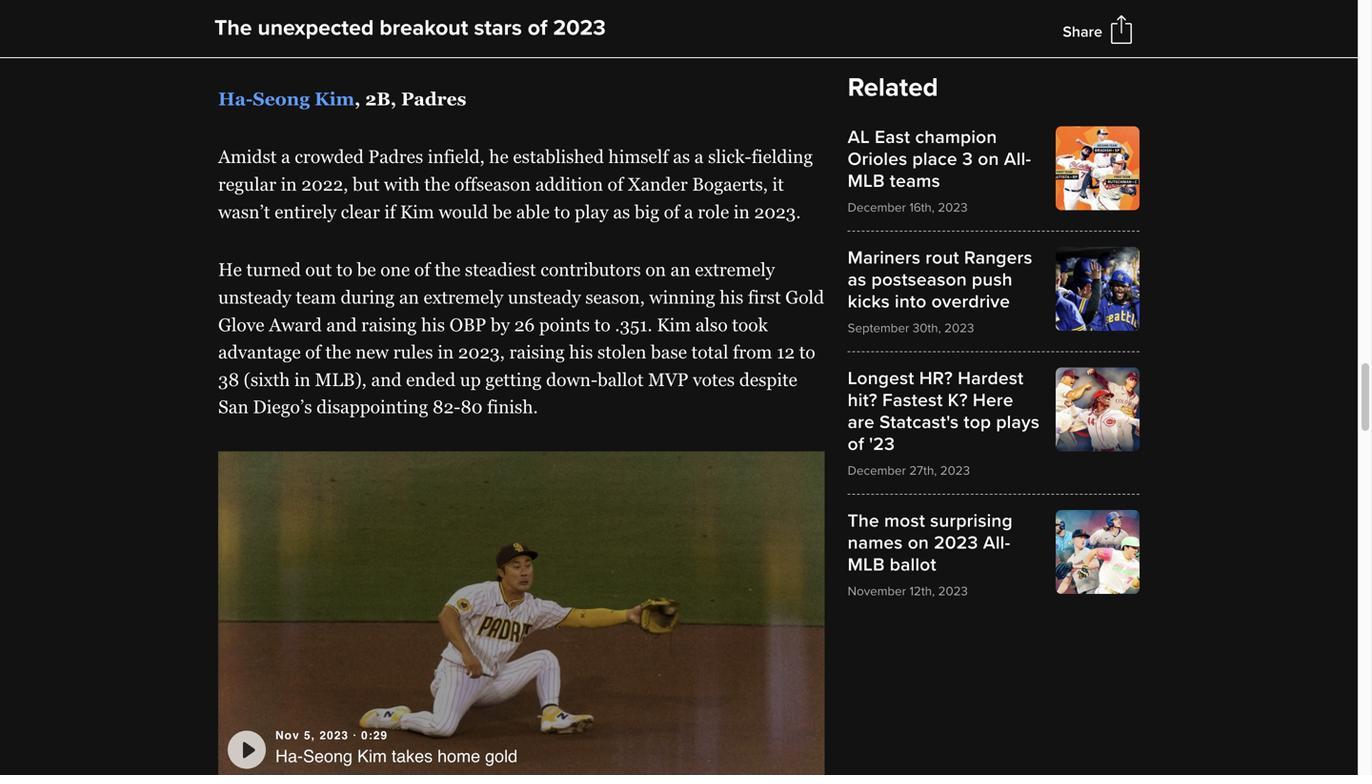 Task type: describe. For each thing, give the bounding box(es) containing it.
himself
[[609, 147, 669, 167]]

27th,
[[910, 463, 938, 479]]

diego's
[[253, 397, 312, 417]]

2b,
[[365, 89, 397, 109]]

5,
[[304, 729, 316, 742]]

infield,
[[428, 147, 485, 167]]

amidst a crowded padres infield, he established himself as a slick-fielding regular in 2022, but with the offseason addition of xander bogaerts, it wasn't entirely clear if kim would be able to play as big of a role in 2023.
[[218, 147, 813, 222]]

38
[[218, 369, 239, 390]]

team
[[296, 287, 336, 307]]

al
[[848, 126, 870, 148]]

.351.
[[615, 314, 653, 335]]

the for the most surprising names on 2023 all- mlb ballot november 12th, 2023
[[848, 510, 880, 532]]

disappointing
[[317, 397, 428, 417]]

2023 right most on the right bottom of page
[[934, 532, 979, 554]]

clear
[[341, 201, 380, 222]]

2 horizontal spatial a
[[695, 147, 704, 167]]

finish.
[[487, 397, 538, 417]]

into
[[895, 291, 927, 313]]

in up ended
[[438, 342, 454, 362]]

xander
[[628, 174, 688, 195]]

season,
[[586, 287, 645, 307]]

new
[[356, 342, 389, 362]]

2022,
[[302, 174, 348, 195]]

longest
[[848, 368, 915, 389]]

wasn't
[[218, 201, 270, 222]]

established
[[513, 147, 604, 167]]

are
[[848, 411, 875, 433]]

be inside he turned out to be one of the steadiest contributors on an extremely unsteady team during an extremely unsteady season, winning his first gold glove award and raising his obp by 26 points to .351. kim also took advantage of the new rules in 2023, raising his stolen base total from 12 to 38 (sixth in mlb), and ended up getting down-ballot mvp votes despite san diego's disappointing 82-80 finish.
[[357, 259, 376, 280]]

of right one
[[415, 259, 430, 280]]

the most surprising names on 2023 all-mlb ballot element
[[848, 510, 1140, 599]]

stars
[[474, 15, 522, 41]]

of right stars
[[528, 15, 548, 41]]

if
[[385, 201, 396, 222]]

on inside the most surprising names on 2023 all- mlb ballot november 12th, 2023
[[908, 532, 930, 554]]

be inside amidst a crowded padres infield, he established himself as a slick-fielding regular in 2022, but with the offseason addition of xander bogaerts, it wasn't entirely clear if kim would be able to play as big of a role in 2023.
[[493, 201, 512, 222]]

mlb inside al east champion orioles place 3 on all- mlb teams december 16th, 2023
[[848, 170, 885, 192]]

0 vertical spatial seong
[[253, 89, 310, 109]]

push
[[972, 269, 1013, 291]]

he turned out to be one of the steadiest contributors on an extremely unsteady team during an extremely unsteady season, winning his first gold glove award and raising his obp by 26 points to .351. kim also took advantage of the new rules in 2023, raising his stolen base total from 12 to 38 (sixth in mlb), and ended up getting down-ballot mvp votes despite san diego's disappointing 82-80 finish.
[[218, 259, 825, 417]]

0 horizontal spatial a
[[281, 147, 290, 167]]

place
[[913, 148, 958, 170]]

kim inside he turned out to be one of the steadiest contributors on an extremely unsteady team during an extremely unsteady season, winning his first gold glove award and raising his obp by 26 points to .351. kim also took advantage of the new rules in 2023, raising his stolen base total from 12 to 38 (sixth in mlb), and ended up getting down-ballot mvp votes despite san diego's disappointing 82-80 finish.
[[657, 314, 691, 335]]

30th,
[[913, 320, 942, 336]]

kim left 2b,
[[315, 89, 355, 109]]

mariners
[[848, 247, 921, 269]]

al east champion orioles place 3 on all-mlb teams element
[[848, 126, 1140, 215]]

ha-seong kim , 2b, padres
[[218, 89, 467, 109]]

it
[[773, 174, 784, 195]]

addition
[[536, 174, 604, 195]]

he
[[489, 147, 509, 167]]

home
[[438, 747, 481, 766]]

play
[[575, 201, 609, 222]]

1 unsteady from the left
[[218, 287, 292, 307]]

all- inside al east champion orioles place 3 on all- mlb teams december 16th, 2023
[[1005, 148, 1032, 170]]

ballot inside he turned out to be one of the steadiest contributors on an extremely unsteady team during an extremely unsteady season, winning his first gold glove award and raising his obp by 26 points to .351. kim also took advantage of the new rules in 2023, raising his stolen base total from 12 to 38 (sixth in mlb), and ended up getting down-ballot mvp votes despite san diego's disappointing 82-80 finish.
[[598, 369, 644, 390]]

80
[[461, 397, 483, 417]]

to inside amidst a crowded padres infield, he established himself as a slick-fielding regular in 2022, but with the offseason addition of xander bogaerts, it wasn't entirely clear if kim would be able to play as big of a role in 2023.
[[554, 201, 571, 222]]

the for the unexpected breakout stars of 2023
[[215, 15, 252, 41]]

with
[[384, 174, 420, 195]]

from
[[733, 342, 773, 362]]

award
[[269, 314, 322, 335]]

plays
[[997, 411, 1040, 433]]

slick-
[[709, 147, 752, 167]]

in up diego's
[[295, 369, 311, 390]]

champion
[[916, 126, 998, 148]]

took
[[733, 314, 768, 335]]

as inside mariners rout rangers as postseason push kicks into overdrive september 30th, 2023
[[848, 269, 867, 291]]

fastest
[[883, 389, 943, 411]]

breakout
[[380, 15, 469, 41]]

1 horizontal spatial extremely
[[695, 259, 775, 280]]

0 vertical spatial his
[[720, 287, 744, 307]]

in up entirely
[[281, 174, 297, 195]]

0 vertical spatial padres
[[401, 89, 467, 109]]

top
[[964, 411, 992, 433]]

k?
[[948, 389, 968, 411]]

base
[[651, 342, 687, 362]]

turned
[[247, 259, 301, 280]]

december inside longest hr? hardest hit? fastest k? here are statcast's top plays of '23 december 27th, 2023
[[848, 463, 907, 479]]

2023 right stars
[[553, 15, 606, 41]]

ha-seong kim takes home gold image
[[218, 451, 825, 775]]

ended
[[406, 369, 456, 390]]

1 vertical spatial an
[[399, 287, 419, 307]]

ha-seong kim link
[[218, 89, 355, 109]]

mvp
[[648, 369, 689, 390]]

would
[[439, 201, 489, 222]]

hr?
[[920, 368, 953, 389]]

2023 inside mariners rout rangers as postseason push kicks into overdrive september 30th, 2023
[[945, 320, 975, 336]]

here
[[973, 389, 1014, 411]]

by
[[491, 314, 510, 335]]

glove
[[218, 314, 265, 335]]

teams
[[890, 170, 941, 192]]

1 horizontal spatial his
[[569, 342, 593, 362]]

steadiest
[[465, 259, 536, 280]]

during
[[341, 287, 395, 307]]

0 horizontal spatial extremely
[[424, 287, 504, 307]]

names
[[848, 532, 903, 554]]

obp
[[450, 314, 486, 335]]

1 horizontal spatial a
[[685, 201, 694, 222]]

offseason
[[455, 174, 531, 195]]

1 vertical spatial as
[[613, 201, 631, 222]]

padres inside amidst a crowded padres infield, he established himself as a slick-fielding regular in 2022, but with the offseason addition of xander bogaerts, it wasn't entirely clear if kim would be able to play as big of a role in 2023.
[[368, 147, 424, 167]]

he
[[218, 259, 242, 280]]

ha- inside nov 5, 2023 · 0:29 ha-seong kim takes home gold
[[276, 747, 303, 766]]

2023 inside nov 5, 2023 · 0:29 ha-seong kim takes home gold
[[320, 729, 349, 742]]

,
[[355, 89, 361, 109]]

nov 5, 2023 · 0:29 ha-seong kim takes home gold
[[276, 729, 518, 766]]

16th,
[[910, 200, 935, 215]]

kim inside amidst a crowded padres infield, he established himself as a slick-fielding regular in 2022, but with the offseason addition of xander bogaerts, it wasn't entirely clear if kim would be able to play as big of a role in 2023.
[[400, 201, 434, 222]]

crowded
[[295, 147, 364, 167]]

82-
[[433, 397, 461, 417]]

of inside longest hr? hardest hit? fastest k? here are statcast's top plays of '23 december 27th, 2023
[[848, 433, 865, 455]]

mlb inside the most surprising names on 2023 all- mlb ballot november 12th, 2023
[[848, 554, 885, 576]]

0 vertical spatial raising
[[361, 314, 417, 335]]

to right "12"
[[800, 342, 816, 362]]



Task type: vqa. For each thing, say whether or not it's contained in the screenshot.
the are
yes



Task type: locate. For each thing, give the bounding box(es) containing it.
1 vertical spatial all-
[[984, 532, 1011, 554]]

unsteady up glove
[[218, 287, 292, 307]]

able
[[516, 201, 550, 222]]

the left most on the right bottom of page
[[848, 510, 880, 532]]

rout
[[926, 247, 960, 269]]

padres right 2b,
[[401, 89, 467, 109]]

raising down 26
[[510, 342, 565, 362]]

an down one
[[399, 287, 419, 307]]

on right 3
[[978, 148, 1000, 170]]

2023 right 16th,
[[938, 200, 968, 215]]

as up xander
[[673, 147, 690, 167]]

0 horizontal spatial and
[[326, 314, 357, 335]]

getting
[[486, 369, 542, 390]]

the unexpected breakout stars of 2023
[[215, 15, 606, 41]]

longest hr? hardest hit? fastest k? here are statcast's top plays of '23 december 27th, 2023
[[848, 368, 1040, 479]]

all- inside the most surprising names on 2023 all- mlb ballot november 12th, 2023
[[984, 532, 1011, 554]]

unexpected
[[258, 15, 374, 41]]

extremely up first on the top
[[695, 259, 775, 280]]

but
[[353, 174, 380, 195]]

1 horizontal spatial be
[[493, 201, 512, 222]]

1 vertical spatial seong
[[303, 747, 353, 766]]

1 horizontal spatial raising
[[510, 342, 565, 362]]

0 horizontal spatial on
[[646, 259, 666, 280]]

kicks
[[848, 291, 890, 313]]

12
[[777, 342, 795, 362]]

1 vertical spatial extremely
[[424, 287, 504, 307]]

1 horizontal spatial the
[[848, 510, 880, 532]]

in right role
[[734, 201, 750, 222]]

2023 left ·
[[320, 729, 349, 742]]

2 december from the top
[[848, 463, 907, 479]]

2023 down overdrive
[[945, 320, 975, 336]]

most
[[885, 510, 926, 532]]

his
[[720, 287, 744, 307], [421, 314, 445, 335], [569, 342, 593, 362]]

december inside al east champion orioles place 3 on all- mlb teams december 16th, 2023
[[848, 200, 907, 215]]

0 vertical spatial be
[[493, 201, 512, 222]]

kim down the 0:29
[[358, 747, 387, 766]]

seong inside nov 5, 2023 · 0:29 ha-seong kim takes home gold
[[303, 747, 353, 766]]

raising
[[361, 314, 417, 335], [510, 342, 565, 362]]

2 vertical spatial the
[[326, 342, 351, 362]]

1 vertical spatial and
[[371, 369, 402, 390]]

of
[[528, 15, 548, 41], [608, 174, 624, 195], [664, 201, 680, 222], [415, 259, 430, 280], [305, 342, 321, 362], [848, 433, 865, 455]]

the right one
[[435, 259, 461, 280]]

1 vertical spatial ha-
[[276, 747, 303, 766]]

1 mlb from the top
[[848, 170, 885, 192]]

mariners rout rangers as postseason push kicks into overdrive element
[[848, 247, 1140, 336]]

to right out
[[337, 259, 353, 280]]

all- right 3
[[1005, 148, 1032, 170]]

0 vertical spatial the
[[215, 15, 252, 41]]

0 vertical spatial all-
[[1005, 148, 1032, 170]]

2 horizontal spatial on
[[978, 148, 1000, 170]]

0 horizontal spatial unsteady
[[218, 287, 292, 307]]

advantage
[[218, 342, 301, 362]]

1 horizontal spatial unsteady
[[508, 287, 581, 307]]

kim
[[315, 89, 355, 109], [400, 201, 434, 222], [657, 314, 691, 335], [358, 747, 387, 766]]

1 horizontal spatial and
[[371, 369, 402, 390]]

ha-
[[218, 89, 253, 109], [276, 747, 303, 766]]

the left unexpected
[[215, 15, 252, 41]]

1 vertical spatial mlb
[[848, 554, 885, 576]]

nov
[[276, 729, 300, 742]]

0 vertical spatial extremely
[[695, 259, 775, 280]]

2 vertical spatial as
[[848, 269, 867, 291]]

as
[[673, 147, 690, 167], [613, 201, 631, 222], [848, 269, 867, 291]]

september
[[848, 320, 910, 336]]

padres up with
[[368, 147, 424, 167]]

2 mlb from the top
[[848, 554, 885, 576]]

december left 16th,
[[848, 200, 907, 215]]

stolen
[[598, 342, 647, 362]]

mlb up november
[[848, 554, 885, 576]]

takes
[[392, 747, 433, 766]]

2 horizontal spatial his
[[720, 287, 744, 307]]

(sixth
[[244, 369, 290, 390]]

longest hr? hardest hit? fastest k? here are statcast's top plays of '23 element
[[848, 368, 1140, 479]]

mlb),
[[315, 369, 367, 390]]

26
[[515, 314, 535, 335]]

padres
[[401, 89, 467, 109], [368, 147, 424, 167]]

orioles
[[848, 148, 908, 170]]

role
[[698, 201, 730, 222]]

as up september
[[848, 269, 867, 291]]

east
[[875, 126, 911, 148]]

seong down 5,
[[303, 747, 353, 766]]

2 vertical spatial his
[[569, 342, 593, 362]]

share
[[1063, 23, 1103, 41]]

all- right most on the right bottom of page
[[984, 532, 1011, 554]]

on up 'winning'
[[646, 259, 666, 280]]

first
[[748, 287, 781, 307]]

fielding
[[752, 147, 813, 167]]

winning
[[650, 287, 716, 307]]

raising up "new"
[[361, 314, 417, 335]]

of right the big
[[664, 201, 680, 222]]

his left first on the top
[[720, 287, 744, 307]]

statcast's
[[880, 411, 959, 433]]

1 vertical spatial be
[[357, 259, 376, 280]]

to
[[554, 201, 571, 222], [337, 259, 353, 280], [595, 314, 611, 335], [800, 342, 816, 362]]

0 vertical spatial an
[[671, 259, 691, 280]]

of down himself
[[608, 174, 624, 195]]

0 horizontal spatial his
[[421, 314, 445, 335]]

extremely up obp
[[424, 287, 504, 307]]

on right names
[[908, 532, 930, 554]]

1 vertical spatial ballot
[[890, 554, 937, 576]]

mlb down al
[[848, 170, 885, 192]]

1 horizontal spatial an
[[671, 259, 691, 280]]

1 horizontal spatial on
[[908, 532, 930, 554]]

in
[[281, 174, 297, 195], [734, 201, 750, 222], [438, 342, 454, 362], [295, 369, 311, 390]]

total
[[692, 342, 729, 362]]

on
[[978, 148, 1000, 170], [646, 259, 666, 280], [908, 532, 930, 554]]

1 vertical spatial on
[[646, 259, 666, 280]]

3
[[963, 148, 974, 170]]

2 horizontal spatial as
[[848, 269, 867, 291]]

ballot inside the most surprising names on 2023 all- mlb ballot november 12th, 2023
[[890, 554, 937, 576]]

0 horizontal spatial the
[[215, 15, 252, 41]]

be
[[493, 201, 512, 222], [357, 259, 376, 280]]

hardest
[[958, 368, 1024, 389]]

bogaerts,
[[692, 174, 768, 195]]

be up during
[[357, 259, 376, 280]]

0 vertical spatial on
[[978, 148, 1000, 170]]

postseason
[[872, 269, 968, 291]]

to down addition
[[554, 201, 571, 222]]

december down '23
[[848, 463, 907, 479]]

extremely
[[695, 259, 775, 280], [424, 287, 504, 307]]

san
[[218, 397, 249, 417]]

big
[[635, 201, 660, 222]]

his up the down-
[[569, 342, 593, 362]]

mlb
[[848, 170, 885, 192], [848, 554, 885, 576]]

2023.
[[755, 201, 801, 222]]

ballot down stolen
[[598, 369, 644, 390]]

2023 right 27th, at the right bottom of page
[[941, 463, 971, 479]]

0:29
[[361, 729, 388, 742]]

rules
[[393, 342, 433, 362]]

1 horizontal spatial as
[[673, 147, 690, 167]]

al east champion orioles place 3 on all- mlb teams december 16th, 2023
[[848, 126, 1032, 215]]

rangers
[[965, 247, 1033, 269]]

kim right if
[[400, 201, 434, 222]]

0 vertical spatial ha-
[[218, 89, 253, 109]]

2023 inside longest hr? hardest hit? fastest k? here are statcast's top plays of '23 december 27th, 2023
[[941, 463, 971, 479]]

ha- up amidst in the left top of the page
[[218, 89, 253, 109]]

0 horizontal spatial be
[[357, 259, 376, 280]]

ha- down nov on the left bottom of the page
[[276, 747, 303, 766]]

0 horizontal spatial an
[[399, 287, 419, 307]]

related
[[848, 72, 939, 103]]

and down team
[[326, 314, 357, 335]]

kim up base
[[657, 314, 691, 335]]

1 vertical spatial the
[[435, 259, 461, 280]]

to down season,
[[595, 314, 611, 335]]

an up 'winning'
[[671, 259, 691, 280]]

surprising
[[931, 510, 1013, 532]]

the
[[215, 15, 252, 41], [848, 510, 880, 532]]

share button
[[1063, 23, 1103, 41]]

and up disappointing
[[371, 369, 402, 390]]

0 vertical spatial ballot
[[598, 369, 644, 390]]

mlb media player group
[[218, 451, 825, 775]]

2023 inside al east champion orioles place 3 on all- mlb teams december 16th, 2023
[[938, 200, 968, 215]]

the
[[425, 174, 450, 195], [435, 259, 461, 280], [326, 342, 351, 362]]

down-
[[546, 369, 598, 390]]

kim inside nov 5, 2023 · 0:29 ha-seong kim takes home gold
[[358, 747, 387, 766]]

0 horizontal spatial raising
[[361, 314, 417, 335]]

'23
[[870, 433, 896, 455]]

1 vertical spatial raising
[[510, 342, 565, 362]]

points
[[540, 314, 590, 335]]

1 december from the top
[[848, 200, 907, 215]]

seong up amidst in the left top of the page
[[253, 89, 310, 109]]

on inside he turned out to be one of the steadiest contributors on an extremely unsteady team during an extremely unsteady season, winning his first gold glove award and raising his obp by 26 points to .351. kim also took advantage of the new rules in 2023, raising his stolen base total from 12 to 38 (sixth in mlb), and ended up getting down-ballot mvp votes despite san diego's disappointing 82-80 finish.
[[646, 259, 666, 280]]

the up mlb),
[[326, 342, 351, 362]]

up
[[460, 369, 481, 390]]

0 horizontal spatial ha-
[[218, 89, 253, 109]]

1 vertical spatial december
[[848, 463, 907, 479]]

1 horizontal spatial ha-
[[276, 747, 303, 766]]

0 horizontal spatial ballot
[[598, 369, 644, 390]]

1 horizontal spatial ballot
[[890, 554, 937, 576]]

12th,
[[910, 584, 935, 599]]

gold
[[786, 287, 825, 307]]

1 vertical spatial his
[[421, 314, 445, 335]]

his up rules
[[421, 314, 445, 335]]

0 vertical spatial and
[[326, 314, 357, 335]]

a right amidst in the left top of the page
[[281, 147, 290, 167]]

regular
[[218, 174, 277, 195]]

2 vertical spatial on
[[908, 532, 930, 554]]

0 vertical spatial mlb
[[848, 170, 885, 192]]

the most surprising names on 2023 all- mlb ballot november 12th, 2023
[[848, 510, 1013, 599]]

1 vertical spatial padres
[[368, 147, 424, 167]]

ballot up 12th,
[[890, 554, 937, 576]]

one
[[381, 259, 410, 280]]

also
[[696, 314, 728, 335]]

·
[[353, 729, 357, 742]]

0 vertical spatial as
[[673, 147, 690, 167]]

of left '23
[[848, 433, 865, 455]]

contributors
[[541, 259, 641, 280]]

the inside the most surprising names on 2023 all- mlb ballot november 12th, 2023
[[848, 510, 880, 532]]

2 unsteady from the left
[[508, 287, 581, 307]]

be down the offseason
[[493, 201, 512, 222]]

a left slick-
[[695, 147, 704, 167]]

the down infield,
[[425, 174, 450, 195]]

0 vertical spatial the
[[425, 174, 450, 195]]

1 vertical spatial the
[[848, 510, 880, 532]]

0 horizontal spatial as
[[613, 201, 631, 222]]

on inside al east champion orioles place 3 on all- mlb teams december 16th, 2023
[[978, 148, 1000, 170]]

0 vertical spatial december
[[848, 200, 907, 215]]

2023 right 12th,
[[939, 584, 969, 599]]

of down the award
[[305, 342, 321, 362]]

as left the big
[[613, 201, 631, 222]]

unsteady up 26
[[508, 287, 581, 307]]

the inside amidst a crowded padres infield, he established himself as a slick-fielding regular in 2022, but with the offseason addition of xander bogaerts, it wasn't entirely clear if kim would be able to play as big of a role in 2023.
[[425, 174, 450, 195]]

a left role
[[685, 201, 694, 222]]



